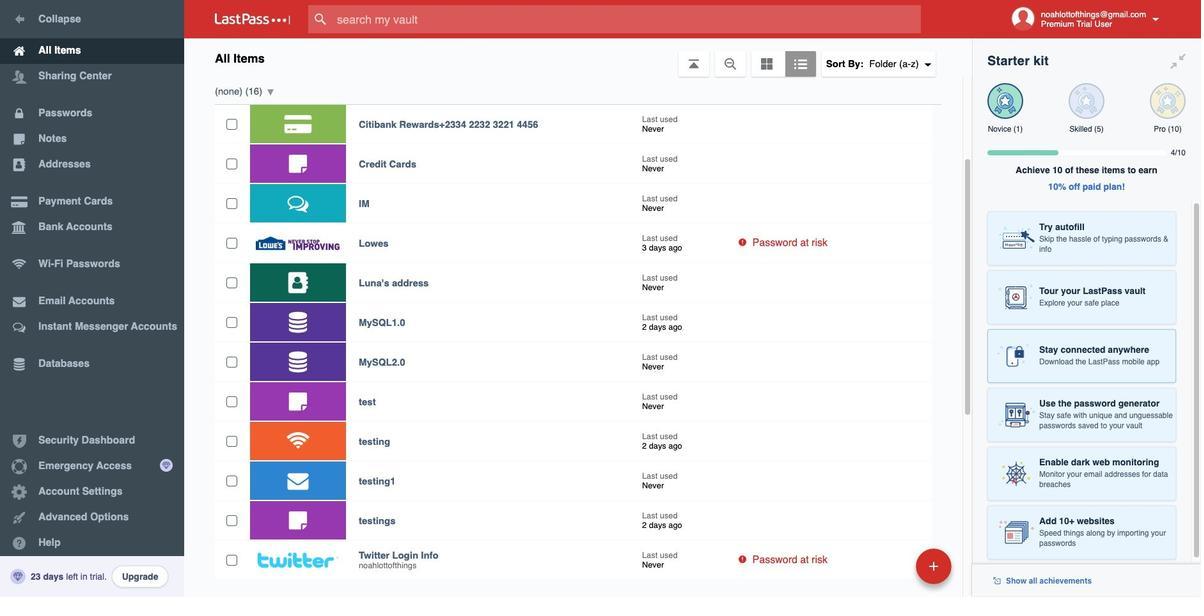 Task type: locate. For each thing, give the bounding box(es) containing it.
Search search field
[[308, 5, 946, 33]]

vault options navigation
[[184, 38, 973, 77]]

lastpass image
[[215, 13, 291, 25]]



Task type: describe. For each thing, give the bounding box(es) containing it.
search my vault text field
[[308, 5, 946, 33]]

main navigation navigation
[[0, 0, 184, 598]]

new item element
[[828, 548, 957, 585]]

new item navigation
[[828, 545, 960, 598]]



